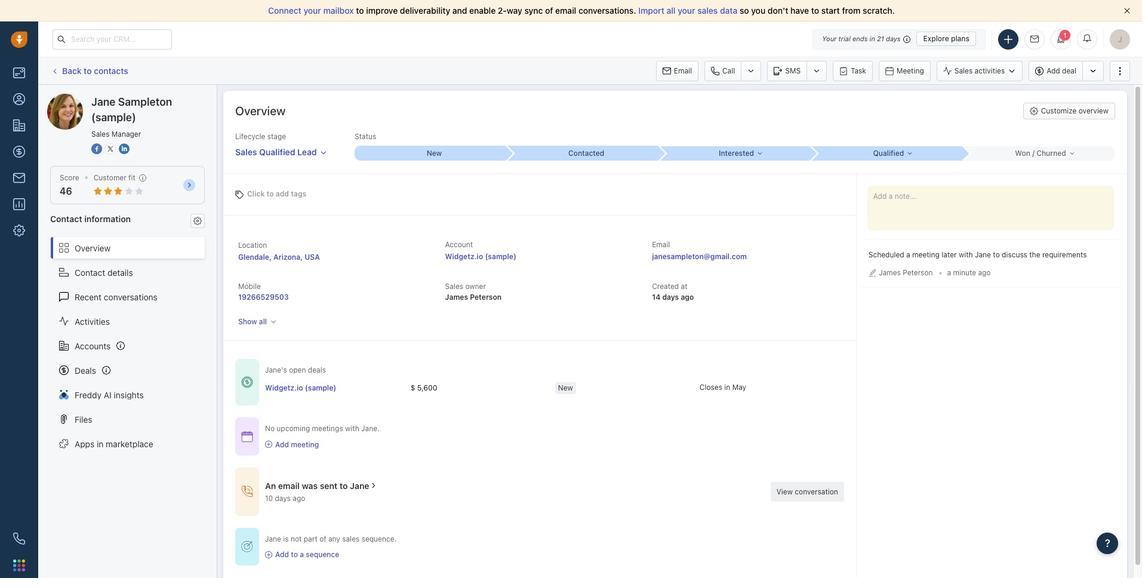 Task type: locate. For each thing, give the bounding box(es) containing it.
closes
[[700, 383, 723, 392]]

1 vertical spatial peterson
[[470, 293, 502, 302]]

0 horizontal spatial qualified
[[259, 147, 295, 157]]

created at 14 days ago
[[652, 282, 694, 302]]

sampleton for jane sampleton (sample) sales manager
[[118, 96, 172, 108]]

0 horizontal spatial overview
[[75, 243, 111, 253]]

1 horizontal spatial overview
[[235, 104, 286, 118]]

contact details
[[75, 267, 133, 278]]

with left jane.
[[345, 424, 359, 433]]

to right mailbox
[[356, 5, 364, 16]]

in
[[870, 35, 876, 42], [725, 383, 731, 392], [97, 439, 104, 449]]

account
[[445, 240, 473, 249]]

21
[[878, 35, 885, 42]]

1 vertical spatial container_wx8msf4aqz5i3rn1 image
[[241, 431, 253, 443]]

$ 5,600
[[411, 383, 438, 392]]

container_wx8msf4aqz5i3rn1 image down no
[[265, 441, 272, 448]]

sales left manager
[[91, 130, 110, 139]]

0 vertical spatial days
[[887, 35, 901, 42]]

peterson inside sales owner james peterson
[[470, 293, 502, 302]]

email up janesampleton@gmail.com
[[652, 240, 671, 249]]

ago down the was at left bottom
[[293, 494, 305, 503]]

with right later at the top
[[959, 250, 974, 259]]

1 horizontal spatial qualified
[[874, 149, 905, 157]]

sales left data
[[698, 5, 718, 16]]

2 vertical spatial in
[[97, 439, 104, 449]]

sequence
[[306, 550, 340, 559]]

widgetz.io
[[445, 252, 483, 261], [265, 383, 303, 392]]

row
[[265, 376, 845, 401]]

email inside button
[[674, 66, 692, 75]]

container_wx8msf4aqz5i3rn1 image left 10
[[241, 486, 253, 498]]

qualified button
[[811, 146, 964, 160]]

your left mailbox
[[304, 5, 321, 16]]

0 vertical spatial overview
[[235, 104, 286, 118]]

in for apps in marketplace
[[97, 439, 104, 449]]

task
[[851, 66, 867, 75]]

(sample) up owner
[[485, 252, 517, 261]]

jane is not part of any sales sequence.
[[265, 534, 397, 543]]

2-
[[498, 5, 507, 16]]

1 vertical spatial widgetz.io
[[265, 383, 303, 392]]

1 vertical spatial ago
[[681, 293, 694, 302]]

0 vertical spatial meeting
[[913, 250, 940, 259]]

sales down lifecycle
[[235, 147, 257, 157]]

1 horizontal spatial your
[[678, 5, 696, 16]]

james down owner
[[445, 293, 468, 302]]

0 vertical spatial widgetz.io (sample) link
[[445, 252, 517, 261]]

sales for sales qualified lead
[[235, 147, 257, 157]]

jane up a minute ago
[[976, 250, 992, 259]]

customer
[[94, 173, 126, 182]]

1 horizontal spatial email
[[674, 66, 692, 75]]

jane sampleton (sample) sales manager
[[91, 96, 172, 139]]

sales right any
[[342, 534, 360, 543]]

1 vertical spatial email
[[278, 481, 300, 491]]

ago down at
[[681, 293, 694, 302]]

0 vertical spatial widgetz.io
[[445, 252, 483, 261]]

sales activities button
[[937, 61, 1029, 81], [937, 61, 1023, 81]]

sampleton down contacts
[[92, 93, 133, 103]]

james down "scheduled"
[[879, 268, 901, 277]]

lifecycle stage
[[235, 132, 286, 141]]

0 horizontal spatial james
[[445, 293, 468, 302]]

open
[[289, 366, 306, 375]]

jane for jane sampleton (sample)
[[71, 93, 90, 103]]

0 vertical spatial add
[[1047, 66, 1061, 75]]

0 vertical spatial email
[[556, 5, 577, 16]]

container_wx8msf4aqz5i3rn1 image inside add to a sequence link
[[265, 551, 272, 558]]

2 horizontal spatial ago
[[979, 268, 991, 277]]

0 horizontal spatial in
[[97, 439, 104, 449]]

0 horizontal spatial a
[[300, 550, 304, 559]]

(sample) down jane sampleton (sample)
[[91, 111, 136, 124]]

container_wx8msf4aqz5i3rn1 image left the is
[[241, 541, 253, 553]]

won
[[1016, 149, 1031, 157]]

connect
[[268, 5, 302, 16]]

container_wx8msf4aqz5i3rn1 image left add to a sequence
[[265, 551, 272, 558]]

in inside row
[[725, 383, 731, 392]]

0 horizontal spatial widgetz.io
[[265, 383, 303, 392]]

contact up recent
[[75, 267, 105, 278]]

1 vertical spatial in
[[725, 383, 731, 392]]

1 horizontal spatial new
[[558, 383, 573, 392]]

2 your from the left
[[678, 5, 696, 16]]

1 vertical spatial new
[[558, 383, 573, 392]]

meeting
[[913, 250, 940, 259], [291, 440, 319, 449]]

to left add
[[267, 189, 274, 198]]

qualified link
[[811, 146, 964, 160]]

in left 21
[[870, 35, 876, 42]]

container_wx8msf4aqz5i3rn1 image
[[265, 441, 272, 448], [241, 486, 253, 498], [241, 541, 253, 553], [265, 551, 272, 558]]

to left 'discuss'
[[994, 250, 1000, 259]]

of right sync
[[545, 5, 553, 16]]

widgetz.io (sample) link down open
[[265, 383, 336, 393]]

all right import
[[667, 5, 676, 16]]

0 vertical spatial peterson
[[903, 268, 933, 277]]

was
[[302, 481, 318, 491]]

1 horizontal spatial meeting
[[913, 250, 940, 259]]

with
[[959, 250, 974, 259], [345, 424, 359, 433]]

email inside email janesampleton@gmail.com
[[652, 240, 671, 249]]

0 horizontal spatial new
[[427, 149, 442, 158]]

email right sync
[[556, 5, 577, 16]]

information
[[84, 214, 131, 224]]

contact for contact information
[[50, 214, 82, 224]]

don't
[[768, 5, 789, 16]]

0 horizontal spatial ago
[[293, 494, 305, 503]]

new
[[427, 149, 442, 158], [558, 383, 573, 392]]

jane down back on the left
[[71, 93, 90, 103]]

add down upcoming
[[275, 440, 289, 449]]

your right import
[[678, 5, 696, 16]]

1 horizontal spatial ago
[[681, 293, 694, 302]]

1 vertical spatial all
[[259, 317, 267, 326]]

sales inside "link"
[[235, 147, 257, 157]]

2 vertical spatial container_wx8msf4aqz5i3rn1 image
[[370, 482, 378, 490]]

1 vertical spatial overview
[[75, 243, 111, 253]]

email left "call" link
[[674, 66, 692, 75]]

overview
[[235, 104, 286, 118], [75, 243, 111, 253]]

0 horizontal spatial widgetz.io (sample) link
[[265, 383, 336, 393]]

container_wx8msf4aqz5i3rn1 image for jane's open deals
[[241, 376, 253, 388]]

qualified inside button
[[874, 149, 905, 157]]

tags
[[291, 189, 307, 198]]

0 horizontal spatial email
[[652, 240, 671, 249]]

0 horizontal spatial peterson
[[470, 293, 502, 302]]

1 horizontal spatial widgetz.io
[[445, 252, 483, 261]]

of left any
[[320, 534, 327, 543]]

meeting down upcoming
[[291, 440, 319, 449]]

your
[[304, 5, 321, 16], [678, 5, 696, 16]]

contact down 46
[[50, 214, 82, 224]]

the
[[1030, 250, 1041, 259]]

Search your CRM... text field
[[53, 29, 172, 49]]

contacted
[[569, 149, 605, 158]]

ago down scheduled a meeting later with jane to discuss the requirements
[[979, 268, 991, 277]]

sampleton up manager
[[118, 96, 172, 108]]

to left the start at the right top
[[812, 5, 820, 16]]

0 vertical spatial a
[[907, 250, 911, 259]]

(sample) inside jane sampleton (sample) sales manager
[[91, 111, 136, 124]]

explore plans link
[[917, 32, 977, 46]]

1 horizontal spatial all
[[667, 5, 676, 16]]

part
[[304, 534, 318, 543]]

days right 10
[[275, 494, 291, 503]]

1 horizontal spatial in
[[725, 383, 731, 392]]

1 vertical spatial contact
[[75, 267, 105, 278]]

at
[[681, 282, 688, 291]]

1 horizontal spatial days
[[663, 293, 679, 302]]

container_wx8msf4aqz5i3rn1 image for no upcoming meetings with jane.
[[241, 431, 253, 443]]

a down not
[[300, 550, 304, 559]]

a up james peterson
[[907, 250, 911, 259]]

james
[[879, 268, 901, 277], [445, 293, 468, 302]]

(sample) for jane sampleton (sample) sales manager
[[91, 111, 136, 124]]

overview up 'contact details'
[[75, 243, 111, 253]]

container_wx8msf4aqz5i3rn1 image left widgetz.io (sample)
[[241, 376, 253, 388]]

container_wx8msf4aqz5i3rn1 image right the sent
[[370, 482, 378, 490]]

(sample) down deals
[[305, 383, 336, 392]]

deals
[[308, 366, 326, 375]]

sms
[[786, 66, 801, 75]]

1 vertical spatial email
[[652, 240, 671, 249]]

call button
[[705, 61, 742, 81]]

email up 10 days ago
[[278, 481, 300, 491]]

phone image
[[13, 533, 25, 545]]

widgetz.io down account
[[445, 252, 483, 261]]

new inside "link"
[[427, 149, 442, 158]]

0 vertical spatial sales
[[698, 5, 718, 16]]

connect your mailbox link
[[268, 5, 356, 16]]

usa
[[305, 253, 320, 262]]

$
[[411, 383, 416, 392]]

0 vertical spatial ago
[[979, 268, 991, 277]]

0 horizontal spatial meeting
[[291, 440, 319, 449]]

peterson down "scheduled"
[[903, 268, 933, 277]]

2 horizontal spatial a
[[948, 268, 952, 277]]

1 horizontal spatial of
[[545, 5, 553, 16]]

marketplace
[[106, 439, 153, 449]]

contact for contact details
[[75, 267, 105, 278]]

0 vertical spatial all
[[667, 5, 676, 16]]

in left may
[[725, 383, 731, 392]]

location
[[238, 241, 267, 250]]

jane
[[71, 93, 90, 103], [91, 96, 116, 108], [976, 250, 992, 259], [350, 481, 370, 491], [265, 534, 281, 543]]

1 vertical spatial of
[[320, 534, 327, 543]]

any
[[329, 534, 340, 543]]

sales left activities
[[955, 66, 973, 75]]

email
[[556, 5, 577, 16], [278, 481, 300, 491]]

email for email janesampleton@gmail.com
[[652, 240, 671, 249]]

no upcoming meetings with jane.
[[265, 424, 380, 433]]

freshworks switcher image
[[13, 560, 25, 572]]

1 vertical spatial james
[[445, 293, 468, 302]]

email janesampleton@gmail.com
[[652, 240, 747, 261]]

peterson
[[903, 268, 933, 277], [470, 293, 502, 302]]

14
[[652, 293, 661, 302]]

container_wx8msf4aqz5i3rn1 image
[[241, 376, 253, 388], [241, 431, 253, 443], [370, 482, 378, 490]]

1 vertical spatial days
[[663, 293, 679, 302]]

0 horizontal spatial your
[[304, 5, 321, 16]]

days down created
[[663, 293, 679, 302]]

not
[[291, 534, 302, 543]]

lead
[[298, 147, 317, 157]]

0 horizontal spatial email
[[278, 481, 300, 491]]

sales left owner
[[445, 282, 464, 291]]

0 horizontal spatial with
[[345, 424, 359, 433]]

apps
[[75, 439, 95, 449]]

glendale,
[[238, 253, 272, 262]]

all right show
[[259, 317, 267, 326]]

1 vertical spatial meeting
[[291, 440, 319, 449]]

sales inside sales owner james peterson
[[445, 282, 464, 291]]

peterson down owner
[[470, 293, 502, 302]]

view
[[777, 487, 793, 496]]

mobile
[[238, 282, 261, 291]]

plans
[[952, 34, 970, 43]]

0 vertical spatial container_wx8msf4aqz5i3rn1 image
[[241, 376, 253, 388]]

1 vertical spatial widgetz.io (sample) link
[[265, 383, 336, 393]]

sales for sales owner james peterson
[[445, 282, 464, 291]]

in right apps
[[97, 439, 104, 449]]

won / churned link
[[964, 146, 1116, 160]]

0 vertical spatial email
[[674, 66, 692, 75]]

activities
[[75, 316, 110, 327]]

add left deal
[[1047, 66, 1061, 75]]

back to contacts
[[62, 66, 128, 76]]

add deal
[[1047, 66, 1077, 75]]

1 vertical spatial sales
[[342, 534, 360, 543]]

add inside button
[[1047, 66, 1061, 75]]

0 vertical spatial james
[[879, 268, 901, 277]]

add for add meeting
[[275, 440, 289, 449]]

a left minute
[[948, 268, 952, 277]]

qualified
[[259, 147, 295, 157], [874, 149, 905, 157]]

0 vertical spatial contact
[[50, 214, 82, 224]]

(sample) inside account widgetz.io (sample)
[[485, 252, 517, 261]]

sampleton
[[92, 93, 133, 103], [118, 96, 172, 108]]

you
[[752, 5, 766, 16]]

5,600
[[417, 383, 438, 392]]

days right 21
[[887, 35, 901, 42]]

widgetz.io (sample) link down account
[[445, 252, 517, 261]]

so
[[740, 5, 749, 16]]

meeting
[[897, 66, 925, 75]]

overview up lifecycle stage at left
[[235, 104, 286, 118]]

widgetz.io down jane's on the left of page
[[265, 383, 303, 392]]

sampleton inside jane sampleton (sample) sales manager
[[118, 96, 172, 108]]

2 vertical spatial ago
[[293, 494, 305, 503]]

enable
[[470, 5, 496, 16]]

click to add tags
[[247, 189, 307, 198]]

jane left the is
[[265, 534, 281, 543]]

score
[[60, 173, 79, 182]]

meetings
[[312, 424, 343, 433]]

(sample) up manager
[[135, 93, 169, 103]]

won / churned button
[[964, 146, 1116, 160]]

jane inside jane sampleton (sample) sales manager
[[91, 96, 116, 108]]

2 horizontal spatial days
[[887, 35, 901, 42]]

1 horizontal spatial widgetz.io (sample) link
[[445, 252, 517, 261]]

jane down contacts
[[91, 96, 116, 108]]

(sample) for account widgetz.io (sample)
[[485, 252, 517, 261]]

days inside the created at 14 days ago
[[663, 293, 679, 302]]

1 horizontal spatial james
[[879, 268, 901, 277]]

(sample) inside row
[[305, 383, 336, 392]]

2 vertical spatial add
[[275, 550, 289, 559]]

1 horizontal spatial with
[[959, 250, 974, 259]]

1 vertical spatial add
[[275, 440, 289, 449]]

start
[[822, 5, 840, 16]]

add meeting link
[[265, 439, 380, 450]]

0 vertical spatial new
[[427, 149, 442, 158]]

meeting left later at the top
[[913, 250, 940, 259]]

0 vertical spatial of
[[545, 5, 553, 16]]

jane for jane sampleton (sample) sales manager
[[91, 96, 116, 108]]

contact information
[[50, 214, 131, 224]]

0 vertical spatial with
[[959, 250, 974, 259]]

2 vertical spatial days
[[275, 494, 291, 503]]

freddy ai insights
[[75, 390, 144, 400]]

way
[[507, 5, 523, 16]]

scratch.
[[863, 5, 895, 16]]

closes in may
[[700, 383, 747, 392]]

container_wx8msf4aqz5i3rn1 image left no
[[241, 431, 253, 443]]

2 horizontal spatial in
[[870, 35, 876, 42]]

add down the is
[[275, 550, 289, 559]]

1 horizontal spatial peterson
[[903, 268, 933, 277]]



Task type: describe. For each thing, give the bounding box(es) containing it.
jane for jane is not part of any sales sequence.
[[265, 534, 281, 543]]

files
[[75, 414, 92, 424]]

freddy
[[75, 390, 102, 400]]

score 46
[[60, 173, 79, 197]]

widgetz.io inside account widgetz.io (sample)
[[445, 252, 483, 261]]

from
[[843, 5, 861, 16]]

1 horizontal spatial a
[[907, 250, 911, 259]]

interested button
[[659, 146, 811, 160]]

add for add deal
[[1047, 66, 1061, 75]]

sampleton for jane sampleton (sample)
[[92, 93, 133, 103]]

scheduled a meeting later with jane to discuss the requirements
[[869, 250, 1088, 259]]

janesampleton@gmail.com
[[652, 252, 747, 261]]

0 horizontal spatial sales
[[342, 534, 360, 543]]

data
[[720, 5, 738, 16]]

ends
[[853, 35, 868, 42]]

/
[[1033, 149, 1035, 157]]

add for add to a sequence
[[275, 550, 289, 559]]

2 vertical spatial a
[[300, 550, 304, 559]]

minute
[[954, 268, 977, 277]]

to right the sent
[[340, 481, 348, 491]]

0 horizontal spatial days
[[275, 494, 291, 503]]

janesampleton@gmail.com link
[[652, 251, 747, 263]]

trial
[[839, 35, 851, 42]]

upcoming
[[277, 424, 310, 433]]

import all your sales data link
[[639, 5, 740, 16]]

add to a sequence
[[275, 550, 340, 559]]

0 horizontal spatial all
[[259, 317, 267, 326]]

ago inside the created at 14 days ago
[[681, 293, 694, 302]]

arizona,
[[274, 253, 303, 262]]

james inside sales owner james peterson
[[445, 293, 468, 302]]

conversations
[[104, 292, 158, 302]]

and
[[453, 5, 467, 16]]

1 vertical spatial a
[[948, 268, 952, 277]]

row containing closes in may
[[265, 376, 845, 401]]

ago for a minute ago
[[979, 268, 991, 277]]

widgetz.io (sample) link inside row
[[265, 383, 336, 393]]

discuss
[[1002, 250, 1028, 259]]

0 horizontal spatial of
[[320, 534, 327, 543]]

jane right the sent
[[350, 481, 370, 491]]

view conversation
[[777, 487, 839, 496]]

in for closes in may
[[725, 383, 731, 392]]

owner
[[466, 282, 486, 291]]

sent
[[320, 481, 338, 491]]

46 button
[[60, 186, 72, 197]]

container_wx8msf4aqz5i3rn1 image inside add meeting link
[[265, 441, 272, 448]]

to right back on the left
[[84, 66, 92, 76]]

connect your mailbox to improve deliverability and enable 2-way sync of email conversations. import all your sales data so you don't have to start from scratch.
[[268, 5, 895, 16]]

sales inside jane sampleton (sample) sales manager
[[91, 130, 110, 139]]

ago for 10 days ago
[[293, 494, 305, 503]]

1
[[1064, 31, 1068, 39]]

stage
[[267, 132, 286, 141]]

apps in marketplace
[[75, 439, 153, 449]]

deals
[[75, 365, 96, 375]]

jane's open deals
[[265, 366, 326, 375]]

status
[[355, 132, 377, 141]]

call
[[723, 66, 736, 75]]

customize
[[1042, 106, 1077, 115]]

requirements
[[1043, 250, 1088, 259]]

1 horizontal spatial email
[[556, 5, 577, 16]]

46
[[60, 186, 72, 197]]

activities
[[975, 66, 1006, 75]]

interested
[[719, 149, 755, 157]]

show
[[238, 317, 257, 326]]

recent
[[75, 292, 102, 302]]

call link
[[705, 61, 742, 81]]

1 vertical spatial with
[[345, 424, 359, 433]]

mng settings image
[[194, 217, 202, 225]]

email for email
[[674, 66, 692, 75]]

churned
[[1037, 149, 1067, 157]]

sales qualified lead link
[[235, 142, 327, 158]]

10 days ago
[[265, 494, 305, 503]]

is
[[283, 534, 289, 543]]

james peterson
[[879, 268, 933, 277]]

1 horizontal spatial sales
[[698, 5, 718, 16]]

manager
[[112, 130, 141, 139]]

19266529503 link
[[238, 293, 289, 302]]

view conversation button
[[771, 482, 845, 502]]

1 link
[[1051, 29, 1072, 49]]

import
[[639, 5, 665, 16]]

phone element
[[7, 527, 31, 551]]

send email image
[[1031, 35, 1039, 43]]

sales owner james peterson
[[445, 282, 502, 302]]

show all
[[238, 317, 267, 326]]

0 vertical spatial in
[[870, 35, 876, 42]]

add
[[276, 189, 289, 198]]

add meeting
[[275, 440, 319, 449]]

close image
[[1125, 8, 1131, 14]]

add deal button
[[1029, 61, 1083, 81]]

later
[[942, 250, 957, 259]]

sales for sales activities
[[955, 66, 973, 75]]

conversations.
[[579, 5, 637, 16]]

(sample) for jane sampleton (sample)
[[135, 93, 169, 103]]

scheduled
[[869, 250, 905, 259]]

contacted link
[[507, 146, 659, 161]]

email button
[[656, 61, 699, 81]]

deliverability
[[400, 5, 451, 16]]

click
[[247, 189, 265, 198]]

created
[[652, 282, 679, 291]]

sms button
[[768, 61, 807, 81]]

to down not
[[291, 550, 298, 559]]

ai
[[104, 390, 112, 400]]

location glendale, arizona, usa
[[238, 241, 320, 262]]

customize overview
[[1042, 106, 1109, 115]]

sales qualified lead
[[235, 147, 317, 157]]

widgetz.io inside widgetz.io (sample) link
[[265, 383, 303, 392]]

lifecycle
[[235, 132, 265, 141]]

qualified inside "link"
[[259, 147, 295, 157]]

glendale, arizona, usa link
[[238, 253, 320, 262]]

deal
[[1063, 66, 1077, 75]]

1 your from the left
[[304, 5, 321, 16]]

no
[[265, 424, 275, 433]]



Task type: vqa. For each thing, say whether or not it's contained in the screenshot.
The Add to the left
no



